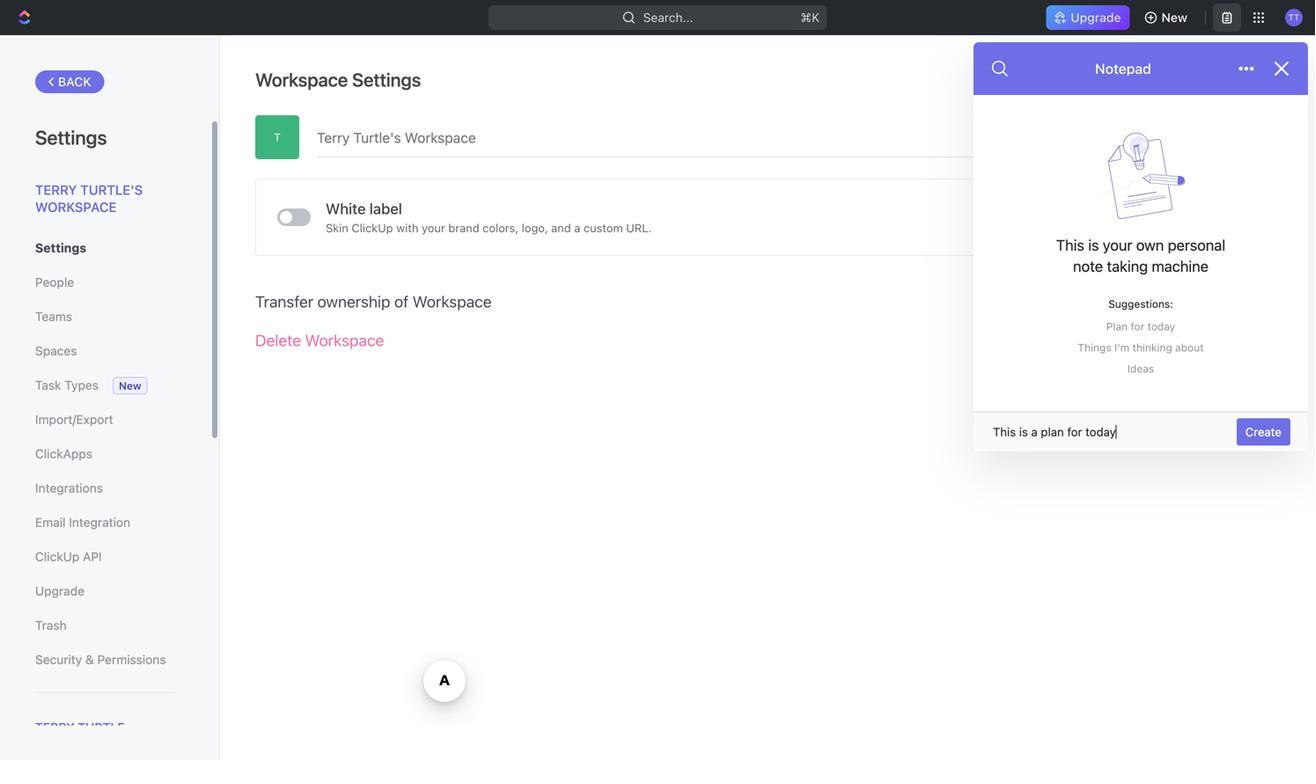 Task type: vqa. For each thing, say whether or not it's contained in the screenshot.
off image to the top
no



Task type: describe. For each thing, give the bounding box(es) containing it.
note
[[1074, 258, 1103, 275]]

i'm
[[1115, 342, 1130, 354]]

of
[[395, 292, 409, 311]]

url.
[[626, 221, 652, 235]]

a
[[574, 221, 581, 235]]

1 horizontal spatial upgrade
[[1071, 10, 1122, 25]]

back
[[58, 74, 91, 89]]

delete workspace
[[255, 331, 384, 350]]

brand
[[449, 221, 480, 235]]

search...
[[643, 10, 693, 25]]

2 vertical spatial settings
[[35, 241, 86, 255]]

today
[[1148, 320, 1176, 333]]

security & permissions link
[[35, 645, 175, 675]]

custom
[[584, 221, 623, 235]]

your inside this is your own personal note taking machine
[[1103, 236, 1133, 254]]

notepad
[[1096, 60, 1152, 77]]

people
[[35, 275, 74, 290]]

permissions
[[97, 653, 166, 668]]

things
[[1078, 342, 1112, 354]]

1 vertical spatial settings
[[35, 126, 107, 149]]

personal
[[1168, 236, 1226, 254]]

plan for today things i'm thinking about ideas
[[1078, 320, 1204, 375]]

⌘k
[[801, 10, 820, 25]]

workspace inside button
[[413, 292, 492, 311]]

create button
[[1237, 419, 1291, 446]]

terry for terry turtle's workspace
[[35, 182, 77, 198]]

&
[[85, 653, 94, 668]]

integrations link
[[35, 474, 175, 504]]

email integration link
[[35, 508, 175, 538]]

security & permissions
[[35, 653, 166, 668]]

import/export
[[35, 413, 113, 427]]

new inside button
[[1162, 10, 1188, 25]]

skin
[[326, 221, 349, 235]]

spaces link
[[35, 336, 175, 366]]

workspace up t on the top left of the page
[[255, 69, 348, 91]]

ideas
[[1128, 363, 1155, 375]]

task types
[[35, 378, 99, 393]]

trash link
[[35, 611, 175, 641]]

transfer ownership of workspace button
[[255, 283, 492, 321]]

plan
[[1107, 320, 1128, 333]]

turtle
[[78, 721, 125, 735]]

about
[[1176, 342, 1204, 354]]

delete workspace button
[[255, 321, 384, 360]]

terry turtle's workspace
[[35, 182, 143, 215]]

terry for terry turtle
[[35, 721, 75, 735]]

clickup api
[[35, 550, 102, 564]]

back link
[[35, 70, 105, 93]]

transfer ownership of workspace
[[255, 292, 492, 311]]

delete
[[255, 331, 301, 350]]

spaces
[[35, 344, 77, 358]]

settings element
[[0, 35, 220, 761]]



Task type: locate. For each thing, give the bounding box(es) containing it.
for
[[1131, 320, 1145, 333]]

0 vertical spatial upgrade
[[1071, 10, 1122, 25]]

0 horizontal spatial new
[[119, 380, 141, 392]]

upgrade link
[[1046, 5, 1130, 30], [35, 577, 175, 607]]

1 vertical spatial clickup
[[35, 550, 79, 564]]

tt button
[[1280, 4, 1309, 32]]

1 terry from the top
[[35, 182, 77, 198]]

0 horizontal spatial upgrade link
[[35, 577, 175, 607]]

task
[[35, 378, 61, 393]]

0 vertical spatial settings
[[352, 69, 421, 91]]

0 vertical spatial clickup
[[352, 221, 393, 235]]

api
[[83, 550, 102, 564]]

types
[[65, 378, 99, 393]]

new inside settings element
[[119, 380, 141, 392]]

clickup inside white label skin clickup with your brand colors, logo, and a custom url.
[[352, 221, 393, 235]]

create
[[1246, 425, 1282, 439]]

transfer
[[255, 292, 314, 311]]

import/export link
[[35, 405, 175, 435]]

turtle's
[[80, 182, 143, 198]]

clickapps
[[35, 447, 92, 461]]

your inside white label skin clickup with your brand colors, logo, and a custom url.
[[422, 221, 445, 235]]

security
[[35, 653, 82, 668]]

upgrade up notepad
[[1071, 10, 1122, 25]]

0 horizontal spatial clickup
[[35, 550, 79, 564]]

t
[[274, 131, 281, 144]]

1 vertical spatial upgrade link
[[35, 577, 175, 607]]

with
[[396, 221, 419, 235]]

upgrade link up trash link
[[35, 577, 175, 607]]

label
[[370, 200, 402, 218]]

saved
[[1170, 312, 1215, 331]]

workspace right of
[[413, 292, 492, 311]]

teams link
[[35, 302, 175, 332]]

workspace
[[255, 69, 348, 91], [35, 199, 117, 215], [413, 292, 492, 311], [305, 331, 384, 350]]

1 vertical spatial upgrade
[[35, 584, 85, 599]]

1 vertical spatial terry
[[35, 721, 75, 735]]

0 vertical spatial your
[[422, 221, 445, 235]]

new
[[1162, 10, 1188, 25], [119, 380, 141, 392]]

workspace inside terry turtle's workspace
[[35, 199, 117, 215]]

saved button
[[1104, 293, 1280, 350]]

1 horizontal spatial new
[[1162, 10, 1188, 25]]

upgrade inside settings element
[[35, 584, 85, 599]]

2 terry from the top
[[35, 721, 75, 735]]

clickup left api
[[35, 550, 79, 564]]

workspace down ownership
[[305, 331, 384, 350]]

Team Na﻿me text field
[[317, 115, 1280, 157]]

your up taking
[[1103, 236, 1133, 254]]

0 vertical spatial new
[[1162, 10, 1188, 25]]

terry inside terry turtle's workspace
[[35, 182, 77, 198]]

upgrade down clickup api at the bottom left
[[35, 584, 85, 599]]

terry left turtle
[[35, 721, 75, 735]]

clickapps link
[[35, 439, 175, 469]]

taking
[[1107, 258, 1148, 275]]

machine
[[1152, 258, 1209, 275]]

1 horizontal spatial your
[[1103, 236, 1133, 254]]

workspace down turtle's
[[35, 199, 117, 215]]

your right with
[[422, 221, 445, 235]]

transfer ownership of workspace button
[[255, 283, 492, 321]]

teams
[[35, 310, 72, 324]]

trash
[[35, 619, 67, 633]]

workspace inside button
[[305, 331, 384, 350]]

upgrade
[[1071, 10, 1122, 25], [35, 584, 85, 599]]

clickup api link
[[35, 542, 175, 572]]

ownership
[[318, 292, 391, 311]]

1 vertical spatial your
[[1103, 236, 1133, 254]]

clickup
[[352, 221, 393, 235], [35, 550, 79, 564]]

own
[[1137, 236, 1164, 254]]

new button
[[1137, 4, 1199, 32]]

0 vertical spatial upgrade link
[[1046, 5, 1130, 30]]

upgrade link up notepad
[[1046, 5, 1130, 30]]

email integration
[[35, 516, 130, 530]]

terry
[[35, 182, 77, 198], [35, 721, 75, 735]]

clickup inside settings element
[[35, 550, 79, 564]]

people link
[[35, 268, 175, 298]]

your
[[422, 221, 445, 235], [1103, 236, 1133, 254]]

1 vertical spatial new
[[119, 380, 141, 392]]

white label skin clickup with your brand colors, logo, and a custom url.
[[326, 200, 652, 235]]

workspace settings
[[255, 69, 421, 91]]

this is your own personal note taking machine
[[1057, 236, 1226, 275]]

white
[[326, 200, 366, 218]]

this
[[1057, 236, 1085, 254]]

clickup down label
[[352, 221, 393, 235]]

0 horizontal spatial upgrade
[[35, 584, 85, 599]]

settings link
[[35, 233, 175, 263]]

0 vertical spatial terry
[[35, 182, 77, 198]]

terry turtle
[[35, 721, 125, 735]]

and
[[551, 221, 571, 235]]

1 horizontal spatial clickup
[[352, 221, 393, 235]]

thinking
[[1133, 342, 1173, 354]]

is
[[1089, 236, 1099, 254]]

email
[[35, 516, 66, 530]]

integrations
[[35, 481, 103, 496]]

tt
[[1289, 12, 1300, 22]]

0 horizontal spatial your
[[422, 221, 445, 235]]

settings
[[352, 69, 421, 91], [35, 126, 107, 149], [35, 241, 86, 255]]

integration
[[69, 516, 130, 530]]

1 horizontal spatial upgrade link
[[1046, 5, 1130, 30]]

Create new note… text field
[[992, 423, 1224, 442]]

terry left turtle's
[[35, 182, 77, 198]]

suggestions:
[[1109, 298, 1174, 310]]

colors,
[[483, 221, 519, 235]]

logo,
[[522, 221, 548, 235]]



